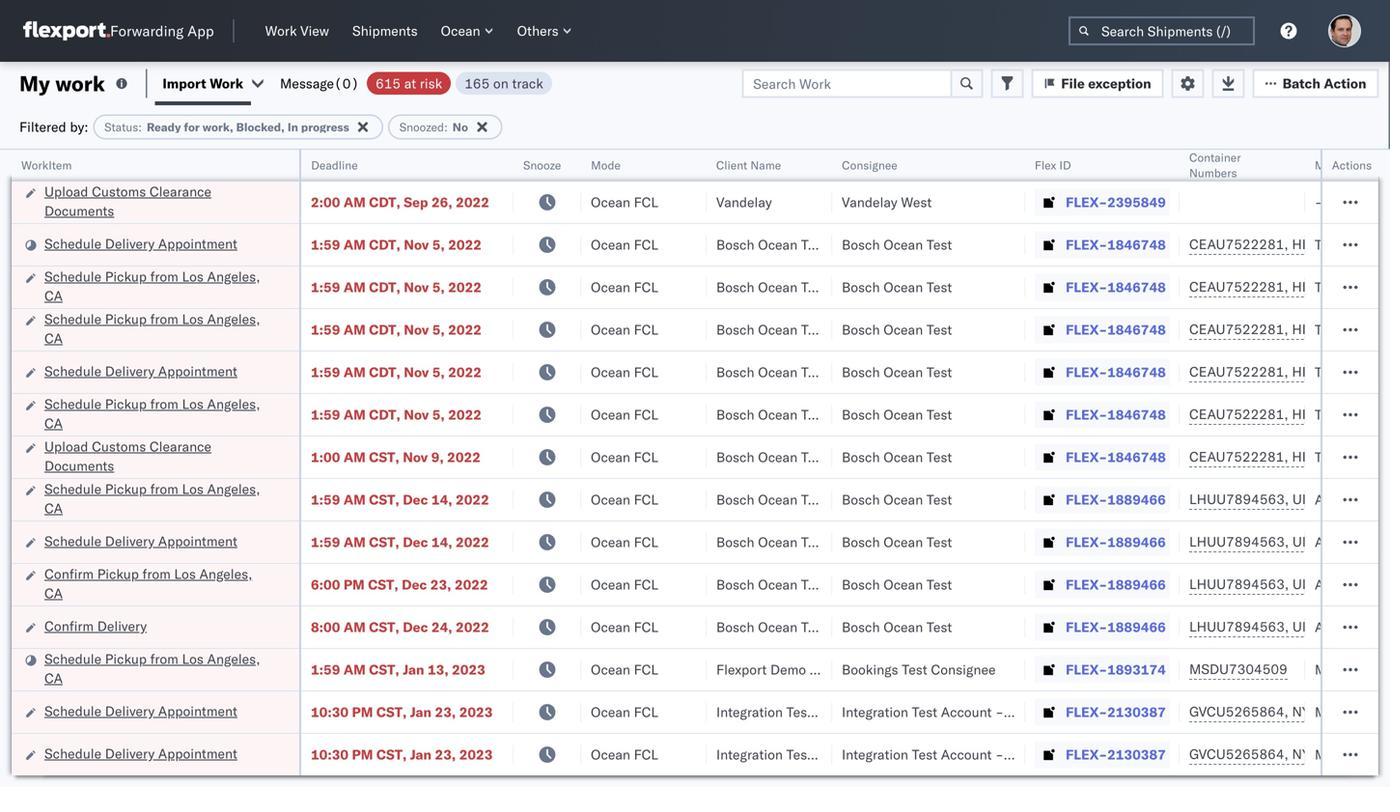 Task type: vqa. For each thing, say whether or not it's contained in the screenshot.


Task type: locate. For each thing, give the bounding box(es) containing it.
2 1:59 am cdt, nov 5, 2022 from the top
[[311, 279, 482, 295]]

0 vertical spatial 10:30
[[311, 703, 349, 720]]

test123456
[[1315, 236, 1391, 253], [1315, 279, 1391, 295], [1315, 321, 1391, 338], [1315, 364, 1391, 380], [1315, 406, 1391, 423], [1315, 449, 1391, 465]]

fcl for 2nd schedule delivery appointment link from the top of the page
[[634, 364, 659, 380]]

no
[[453, 120, 468, 134]]

risk
[[420, 75, 443, 92]]

test
[[801, 236, 827, 253], [927, 236, 952, 253], [801, 279, 827, 295], [927, 279, 952, 295], [801, 321, 827, 338], [927, 321, 952, 338], [801, 364, 827, 380], [927, 364, 952, 380], [801, 406, 827, 423], [927, 406, 952, 423], [801, 449, 827, 465], [927, 449, 952, 465], [801, 491, 827, 508], [927, 491, 952, 508], [801, 534, 827, 550], [927, 534, 952, 550], [801, 576, 827, 593], [927, 576, 952, 593], [801, 619, 827, 635], [927, 619, 952, 635], [902, 661, 928, 678], [912, 703, 938, 720], [912, 746, 938, 763]]

lhuu7894563, for confirm pickup from los angeles, ca
[[1190, 576, 1289, 592]]

ocean
[[441, 22, 481, 39], [591, 194, 631, 211], [591, 236, 631, 253], [758, 236, 798, 253], [884, 236, 923, 253], [591, 279, 631, 295], [758, 279, 798, 295], [884, 279, 923, 295], [591, 321, 631, 338], [758, 321, 798, 338], [884, 321, 923, 338], [591, 364, 631, 380], [758, 364, 798, 380], [884, 364, 923, 380], [591, 406, 631, 423], [758, 406, 798, 423], [884, 406, 923, 423], [591, 449, 631, 465], [758, 449, 798, 465], [884, 449, 923, 465], [591, 491, 631, 508], [758, 491, 798, 508], [884, 491, 923, 508], [591, 534, 631, 550], [758, 534, 798, 550], [884, 534, 923, 550], [591, 576, 631, 593], [758, 576, 798, 593], [884, 576, 923, 593], [591, 619, 631, 635], [758, 619, 798, 635], [884, 619, 923, 635], [591, 661, 631, 678], [591, 703, 631, 720], [591, 746, 631, 763]]

2 vertical spatial pm
[[352, 746, 373, 763]]

1 vertical spatial karl
[[1008, 746, 1032, 763]]

6 flex-1846748 from the top
[[1066, 449, 1166, 465]]

on
[[493, 75, 509, 92]]

work
[[55, 70, 105, 97]]

4 cdt, from the top
[[369, 321, 401, 338]]

0 vertical spatial 1:59 am cst, dec 14, 2022
[[311, 491, 489, 508]]

schedule for third schedule delivery appointment link from the top
[[44, 533, 102, 549]]

schedule for 1st schedule pickup from los angeles, ca link from the bottom
[[44, 650, 102, 667]]

2 hlxu6269489, from the top
[[1292, 278, 1391, 295]]

1 vertical spatial work
[[210, 75, 243, 92]]

vandelay
[[717, 194, 772, 211], [842, 194, 898, 211]]

0 vertical spatial upload customs clearance documents button
[[44, 182, 274, 223]]

abcdefg78 for schedule delivery appointment
[[1315, 534, 1391, 550]]

ceau7522281, hlxu6269489, for 2nd schedule delivery appointment link from the top of the page
[[1190, 363, 1391, 380]]

pickup for 5th schedule pickup from los angeles, ca button from the bottom
[[105, 268, 147, 285]]

flex-1889466 for confirm pickup from los angeles, ca
[[1066, 576, 1166, 593]]

ocean fcl for 2nd schedule pickup from los angeles, ca link from the top
[[591, 321, 659, 338]]

2 test123456 from the top
[[1315, 279, 1391, 295]]

1 vertical spatial maeu94084
[[1315, 746, 1391, 763]]

10 am from the top
[[344, 619, 366, 635]]

dec up 6:00 pm cst, dec 23, 2022
[[403, 534, 428, 550]]

forwarding
[[110, 22, 184, 40]]

4 1889466 from the top
[[1108, 619, 1166, 635]]

4 test123456 from the top
[[1315, 364, 1391, 380]]

1 vertical spatial 2023
[[459, 703, 493, 720]]

9 resize handle column header from the left
[[1356, 150, 1379, 787]]

from inside confirm pickup from los angeles, ca
[[142, 565, 171, 582]]

customs for 1:00 am cst, nov 9, 2022
[[92, 438, 146, 455]]

upload for 1:00 am cst, nov 9, 2022
[[44, 438, 88, 455]]

2022
[[456, 194, 489, 211], [448, 236, 482, 253], [448, 279, 482, 295], [448, 321, 482, 338], [448, 364, 482, 380], [448, 406, 482, 423], [447, 449, 481, 465], [456, 491, 489, 508], [456, 534, 489, 550], [455, 576, 488, 593], [456, 619, 489, 635]]

1 vertical spatial integration
[[842, 746, 909, 763]]

1:59 am cst, dec 14, 2022 up 6:00 pm cst, dec 23, 2022
[[311, 534, 489, 550]]

0 horizontal spatial work
[[210, 75, 243, 92]]

2 lhuu7894563, uetu5238478 from the top
[[1190, 533, 1387, 550]]

--
[[1315, 194, 1332, 211]]

shipments
[[353, 22, 418, 39]]

2 vertical spatial 23,
[[435, 746, 456, 763]]

1 1:59 from the top
[[311, 236, 340, 253]]

others button
[[510, 18, 580, 43]]

8:00 am cst, dec 24, 2022
[[311, 619, 489, 635]]

dec down 1:00 am cst, nov 9, 2022
[[403, 491, 428, 508]]

1 fcl from the top
[[634, 194, 659, 211]]

1:59 am cdt, nov 5, 2022
[[311, 236, 482, 253], [311, 279, 482, 295], [311, 321, 482, 338], [311, 364, 482, 380], [311, 406, 482, 423]]

flex-1846748
[[1066, 236, 1166, 253], [1066, 279, 1166, 295], [1066, 321, 1166, 338], [1066, 364, 1166, 380], [1066, 406, 1166, 423], [1066, 449, 1166, 465]]

1 flex- from the top
[[1066, 194, 1108, 211]]

0 vertical spatial jan
[[403, 661, 424, 678]]

1:59 am cdt, nov 5, 2022 for fifth schedule delivery appointment link from the bottom of the page
[[311, 236, 482, 253]]

0 vertical spatial clearance
[[150, 183, 212, 200]]

1 clearance from the top
[[150, 183, 212, 200]]

3 fcl from the top
[[634, 279, 659, 295]]

2 vertical spatial 2023
[[459, 746, 493, 763]]

from for fourth schedule pickup from los angeles, ca link
[[150, 480, 179, 497]]

schedule for 2nd schedule delivery appointment link from the top of the page
[[44, 363, 102, 380]]

fcl
[[634, 194, 659, 211], [634, 236, 659, 253], [634, 279, 659, 295], [634, 321, 659, 338], [634, 364, 659, 380], [634, 406, 659, 423], [634, 449, 659, 465], [634, 491, 659, 508], [634, 534, 659, 550], [634, 576, 659, 593], [634, 619, 659, 635], [634, 661, 659, 678], [634, 703, 659, 720], [634, 746, 659, 763]]

at
[[404, 75, 416, 92]]

exception
[[1089, 75, 1152, 92]]

0 vertical spatial 23,
[[430, 576, 451, 593]]

9 fcl from the top
[[634, 534, 659, 550]]

schedule pickup from los angeles, ca for 1st schedule pickup from los angeles, ca link from the bottom
[[44, 650, 260, 687]]

1 vertical spatial nyku9743990
[[1293, 746, 1388, 762]]

file
[[1062, 75, 1085, 92]]

upload customs clearance documents link for 2:00
[[44, 182, 274, 221]]

1 karl from the top
[[1008, 703, 1032, 720]]

los for 1st schedule pickup from los angeles, ca link from the bottom
[[182, 650, 204, 667]]

client name
[[717, 158, 782, 172]]

flex id
[[1035, 158, 1072, 172]]

fcl for confirm pickup from los angeles, ca link
[[634, 576, 659, 593]]

1 vertical spatial 2130387
[[1108, 746, 1166, 763]]

6 test123456 from the top
[[1315, 449, 1391, 465]]

2 1889466 from the top
[[1108, 534, 1166, 550]]

1 vertical spatial upload customs clearance documents link
[[44, 437, 274, 476]]

0 vertical spatial documents
[[44, 202, 114, 219]]

4 lhuu7894563, from the top
[[1190, 618, 1289, 635]]

1 horizontal spatial :
[[444, 120, 448, 134]]

abcdefg78 for confirm pickup from los angeles, ca
[[1315, 576, 1391, 593]]

14, for schedule pickup from los angeles, ca
[[432, 491, 453, 508]]

3 flex-1846748 from the top
[[1066, 321, 1166, 338]]

4 schedule pickup from los angeles, ca link from the top
[[44, 479, 274, 518]]

2 1846748 from the top
[[1108, 279, 1166, 295]]

blocked,
[[236, 120, 285, 134]]

resize handle column header for flex id
[[1157, 150, 1180, 787]]

4 ceau7522281, from the top
[[1190, 363, 1289, 380]]

integration for 4th schedule delivery appointment link from the top
[[842, 703, 909, 720]]

2 upload customs clearance documents link from the top
[[44, 437, 274, 476]]

flex id button
[[1026, 154, 1161, 173]]

0 vertical spatial upload
[[44, 183, 88, 200]]

0 vertical spatial 2023
[[452, 661, 486, 678]]

test123456 for fifth schedule delivery appointment link from the bottom of the page
[[1315, 236, 1391, 253]]

23, for first schedule delivery appointment link from the bottom of the page
[[435, 746, 456, 763]]

n
[[1385, 158, 1391, 172]]

14,
[[432, 491, 453, 508], [432, 534, 453, 550]]

0 vertical spatial maeu94084
[[1315, 703, 1391, 720]]

consignee up vandelay west
[[842, 158, 898, 172]]

2 lhuu7894563, from the top
[[1190, 533, 1289, 550]]

1 maeu94084 from the top
[[1315, 703, 1391, 720]]

2 : from the left
[[444, 120, 448, 134]]

lhuu7894563, uetu5238478 for schedule pickup from los angeles, ca
[[1190, 491, 1387, 507]]

0 vertical spatial customs
[[92, 183, 146, 200]]

1 vertical spatial 14,
[[432, 534, 453, 550]]

work
[[265, 22, 297, 39], [210, 75, 243, 92]]

bosch
[[717, 236, 755, 253], [842, 236, 880, 253], [717, 279, 755, 295], [842, 279, 880, 295], [717, 321, 755, 338], [842, 321, 880, 338], [717, 364, 755, 380], [842, 364, 880, 380], [717, 406, 755, 423], [842, 406, 880, 423], [717, 449, 755, 465], [842, 449, 880, 465], [717, 491, 755, 508], [842, 491, 880, 508], [717, 534, 755, 550], [842, 534, 880, 550], [717, 576, 755, 593], [842, 576, 880, 593], [717, 619, 755, 635], [842, 619, 880, 635]]

1 vertical spatial flex-2130387
[[1066, 746, 1166, 763]]

fcl for first schedule delivery appointment link from the bottom of the page
[[634, 746, 659, 763]]

11 flex- from the top
[[1066, 619, 1108, 635]]

1 vertical spatial documents
[[44, 457, 114, 474]]

1 lhuu7894563, from the top
[[1190, 491, 1289, 507]]

resize handle column header for container numbers
[[1282, 150, 1306, 787]]

1:59 am cst, dec 14, 2022 down 1:00 am cst, nov 9, 2022
[[311, 491, 489, 508]]

los for confirm pickup from los angeles, ca link
[[174, 565, 196, 582]]

fcl for 1st schedule pickup from los angeles, ca link from the bottom
[[634, 661, 659, 678]]

6 1846748 from the top
[[1108, 449, 1166, 465]]

consignee inside button
[[842, 158, 898, 172]]

10:30
[[311, 703, 349, 720], [311, 746, 349, 763]]

2 ceau7522281, from the top
[[1190, 278, 1289, 295]]

1 vertical spatial pm
[[352, 703, 373, 720]]

integration test account - karl lagerfeld
[[842, 703, 1093, 720], [842, 746, 1093, 763]]

snoozed
[[399, 120, 444, 134]]

abcdefg78 for confirm delivery
[[1315, 619, 1391, 635]]

2 vertical spatial jan
[[410, 746, 432, 763]]

fcl for confirm delivery link on the left bottom
[[634, 619, 659, 635]]

schedule pickup from los angeles, ca link
[[44, 267, 274, 306], [44, 309, 274, 348], [44, 394, 274, 433], [44, 479, 274, 518], [44, 649, 274, 688]]

4 am from the top
[[344, 321, 366, 338]]

confirm inside button
[[44, 618, 94, 634]]

confirm up the confirm delivery
[[44, 565, 94, 582]]

ready
[[147, 120, 181, 134]]

ca for confirm pickup from los angeles, ca link
[[44, 585, 63, 602]]

0 vertical spatial account
[[941, 703, 992, 720]]

615 at risk
[[376, 75, 443, 92]]

work,
[[203, 120, 233, 134]]

1 documents from the top
[[44, 202, 114, 219]]

3 flex- from the top
[[1066, 279, 1108, 295]]

5 fcl from the top
[[634, 364, 659, 380]]

6 ocean fcl from the top
[[591, 406, 659, 423]]

msdu7304509
[[1190, 661, 1288, 677]]

2 upload customs clearance documents button from the top
[[44, 437, 274, 478]]

appointment for third schedule delivery appointment link from the top
[[158, 533, 237, 549]]

1889466 for schedule delivery appointment
[[1108, 534, 1166, 550]]

1 integration from the top
[[842, 703, 909, 720]]

vandelay left the west
[[842, 194, 898, 211]]

test123456 for third schedule pickup from los angeles, ca link
[[1315, 406, 1391, 423]]

2 10:30 from the top
[[311, 746, 349, 763]]

resize handle column header
[[276, 150, 299, 787], [491, 150, 514, 787], [558, 150, 581, 787], [684, 150, 707, 787], [809, 150, 832, 787], [1002, 150, 1026, 787], [1157, 150, 1180, 787], [1282, 150, 1306, 787], [1356, 150, 1379, 787]]

confirm down confirm pickup from los angeles, ca
[[44, 618, 94, 634]]

app
[[187, 22, 214, 40]]

dec
[[403, 491, 428, 508], [403, 534, 428, 550], [402, 576, 427, 593], [403, 619, 428, 635]]

message
[[280, 75, 334, 92]]

1 vertical spatial 10:30 pm cst, jan 23, 2023
[[311, 746, 493, 763]]

1 vertical spatial jan
[[410, 703, 432, 720]]

ca inside confirm pickup from los angeles, ca
[[44, 585, 63, 602]]

upload customs clearance documents button for 1:00 am cst, nov 9, 2022
[[44, 437, 274, 478]]

5 ceau7522281, hlxu6269489, from the top
[[1190, 406, 1391, 422]]

work right import
[[210, 75, 243, 92]]

uetu5238478 for confirm pickup from los angeles, ca
[[1293, 576, 1387, 592]]

2:00 am cdt, sep 26, 2022
[[311, 194, 489, 211]]

flex-1889466
[[1066, 491, 1166, 508], [1066, 534, 1166, 550], [1066, 576, 1166, 593], [1066, 619, 1166, 635]]

14, down 9,
[[432, 491, 453, 508]]

2 ca from the top
[[44, 330, 63, 347]]

work left view
[[265, 22, 297, 39]]

1 vertical spatial 1:59 am cst, dec 14, 2022
[[311, 534, 489, 550]]

ceau7522281, hlxu6269489, for fifth schedule delivery appointment link from the bottom of the page
[[1190, 236, 1391, 253]]

1 vertical spatial upload customs clearance documents
[[44, 438, 212, 474]]

ca for 2nd schedule pickup from los angeles, ca link from the top
[[44, 330, 63, 347]]

0 vertical spatial 2130387
[[1108, 703, 1166, 720]]

pm for first schedule delivery appointment link from the bottom of the page
[[352, 746, 373, 763]]

hlxu6269489, for third schedule pickup from los angeles, ca link
[[1292, 406, 1391, 422]]

1889466 for schedule pickup from los angeles, ca
[[1108, 491, 1166, 508]]

container numbers
[[1190, 150, 1241, 180]]

dec up 8:00 am cst, dec 24, 2022
[[402, 576, 427, 593]]

1 vertical spatial customs
[[92, 438, 146, 455]]

status : ready for work, blocked, in progress
[[104, 120, 349, 134]]

confirm
[[44, 565, 94, 582], [44, 618, 94, 634]]

angeles, for 2nd schedule pickup from los angeles, ca link from the top
[[207, 310, 260, 327]]

upload customs clearance documents link
[[44, 182, 274, 221], [44, 437, 274, 476]]

gvcu5265864, nyku9743990
[[1190, 703, 1388, 720], [1190, 746, 1388, 762]]

schedule for fifth schedule delivery appointment link from the bottom of the page
[[44, 235, 102, 252]]

2 maeu94084 from the top
[[1315, 746, 1391, 763]]

angeles, inside confirm pickup from los angeles, ca
[[199, 565, 253, 582]]

cdt, for third schedule pickup from los angeles, ca link
[[369, 406, 401, 423]]

appointment for first schedule delivery appointment link from the bottom of the page
[[158, 745, 237, 762]]

1 10:30 from the top
[[311, 703, 349, 720]]

5 1:59 am cdt, nov 5, 2022 from the top
[[311, 406, 482, 423]]

2023 for first schedule delivery appointment link from the bottom of the page
[[459, 746, 493, 763]]

west
[[901, 194, 932, 211]]

appointment for fifth schedule delivery appointment link from the bottom of the page
[[158, 235, 237, 252]]

lhuu7894563, uetu5238478 for confirm delivery
[[1190, 618, 1387, 635]]

0 vertical spatial nyku9743990
[[1293, 703, 1388, 720]]

14, for schedule delivery appointment
[[432, 534, 453, 550]]

0 vertical spatial pm
[[344, 576, 365, 593]]

: left no
[[444, 120, 448, 134]]

filtered by:
[[19, 118, 88, 135]]

client name button
[[707, 154, 813, 173]]

0 vertical spatial upload customs clearance documents link
[[44, 182, 274, 221]]

0 horizontal spatial vandelay
[[717, 194, 772, 211]]

action
[[1324, 75, 1367, 92]]

2130387
[[1108, 703, 1166, 720], [1108, 746, 1166, 763]]

1 horizontal spatial vandelay
[[842, 194, 898, 211]]

0 vertical spatial upload customs clearance documents
[[44, 183, 212, 219]]

confirm for confirm delivery
[[44, 618, 94, 634]]

delivery inside confirm delivery link
[[97, 618, 147, 634]]

hlxu6269489, for 2nd schedule delivery appointment link from the top of the page
[[1292, 363, 1391, 380]]

test123456 for 2nd schedule delivery appointment link from the top of the page
[[1315, 364, 1391, 380]]

1 vertical spatial upload customs clearance documents button
[[44, 437, 274, 478]]

1 vertical spatial confirm
[[44, 618, 94, 634]]

1 vertical spatial account
[[941, 746, 992, 763]]

2 karl from the top
[[1008, 746, 1032, 763]]

1 vertical spatial 23,
[[435, 703, 456, 720]]

appointment for 2nd schedule delivery appointment link from the top of the page
[[158, 363, 237, 380]]

4 resize handle column header from the left
[[684, 150, 707, 787]]

1 vertical spatial 10:30
[[311, 746, 349, 763]]

from for confirm pickup from los angeles, ca link
[[142, 565, 171, 582]]

schedule delivery appointment
[[44, 235, 237, 252], [44, 363, 237, 380], [44, 533, 237, 549], [44, 703, 237, 719], [44, 745, 237, 762]]

1 customs from the top
[[92, 183, 146, 200]]

2 schedule pickup from los angeles, ca button from the top
[[44, 309, 274, 350]]

workitem button
[[12, 154, 280, 173]]

5 ocean fcl from the top
[[591, 364, 659, 380]]

0 vertical spatial 14,
[[432, 491, 453, 508]]

demo
[[771, 661, 806, 678]]

consignee right bookings
[[931, 661, 996, 678]]

0 vertical spatial karl
[[1008, 703, 1032, 720]]

upload customs clearance documents for 1:00 am cst, nov 9, 2022
[[44, 438, 212, 474]]

6:00 pm cst, dec 23, 2022
[[311, 576, 488, 593]]

2 appointment from the top
[[158, 363, 237, 380]]

0 vertical spatial confirm
[[44, 565, 94, 582]]

dec for schedule delivery appointment
[[403, 534, 428, 550]]

0 vertical spatial integration test account - karl lagerfeld
[[842, 703, 1093, 720]]

2 resize handle column header from the left
[[491, 150, 514, 787]]

schedule for first schedule delivery appointment link from the bottom of the page
[[44, 745, 102, 762]]

1 1:59 am cdt, nov 5, 2022 from the top
[[311, 236, 482, 253]]

confirm inside confirm pickup from los angeles, ca
[[44, 565, 94, 582]]

14, up 6:00 pm cst, dec 23, 2022
[[432, 534, 453, 550]]

1 vertical spatial upload
[[44, 438, 88, 455]]

nov
[[404, 236, 429, 253], [404, 279, 429, 295], [404, 321, 429, 338], [404, 364, 429, 380], [404, 406, 429, 423], [403, 449, 428, 465]]

2 clearance from the top
[[150, 438, 212, 455]]

4 ceau7522281, hlxu6269489, from the top
[[1190, 363, 1391, 380]]

0 vertical spatial flex-2130387
[[1066, 703, 1166, 720]]

angeles, for first schedule pickup from los angeles, ca link
[[207, 268, 260, 285]]

jan
[[403, 661, 424, 678], [410, 703, 432, 720], [410, 746, 432, 763]]

pm
[[344, 576, 365, 593], [352, 703, 373, 720], [352, 746, 373, 763]]

ocean fcl for 2nd schedule delivery appointment link from the top of the page
[[591, 364, 659, 380]]

ocean inside ocean button
[[441, 22, 481, 39]]

ocean fcl for confirm pickup from los angeles, ca link
[[591, 576, 659, 593]]

ocean fcl for third schedule delivery appointment link from the top
[[591, 534, 659, 550]]

resize handle column header for workitem
[[276, 150, 299, 787]]

5 test123456 from the top
[[1315, 406, 1391, 423]]

9 am from the top
[[344, 534, 366, 550]]

2:00
[[311, 194, 340, 211]]

1 ceau7522281, hlxu6269489, from the top
[[1190, 236, 1391, 253]]

documents for 2:00 am cdt, sep 26, 2022
[[44, 202, 114, 219]]

1 test123456 from the top
[[1315, 236, 1391, 253]]

0 vertical spatial work
[[265, 22, 297, 39]]

1 vertical spatial gvcu5265864, nyku9743990
[[1190, 746, 1388, 762]]

0 vertical spatial gvcu5265864,
[[1190, 703, 1289, 720]]

schedule for fourth schedule pickup from los angeles, ca link
[[44, 480, 102, 497]]

1:59 am cdt, nov 5, 2022 for 2nd schedule delivery appointment link from the top of the page
[[311, 364, 482, 380]]

7 flex- from the top
[[1066, 449, 1108, 465]]

1 vertical spatial clearance
[[150, 438, 212, 455]]

1 horizontal spatial work
[[265, 22, 297, 39]]

2 upload customs clearance documents from the top
[[44, 438, 212, 474]]

1 vertical spatial lagerfeld
[[1036, 746, 1093, 763]]

0 vertical spatial 10:30 pm cst, jan 23, 2023
[[311, 703, 493, 720]]

: left the ready
[[138, 120, 142, 134]]

mbl/mawb
[[1315, 158, 1382, 172]]

23,
[[430, 576, 451, 593], [435, 703, 456, 720], [435, 746, 456, 763]]

2 cdt, from the top
[[369, 236, 401, 253]]

5 appointment from the top
[[158, 745, 237, 762]]

2 fcl from the top
[[634, 236, 659, 253]]

9 flex- from the top
[[1066, 534, 1108, 550]]

lagerfeld for first schedule delivery appointment link from the bottom of the page
[[1036, 746, 1093, 763]]

dec left 24,
[[403, 619, 428, 635]]

vandelay for vandelay
[[717, 194, 772, 211]]

vandelay down 'client name'
[[717, 194, 772, 211]]

1 vertical spatial gvcu5265864,
[[1190, 746, 1289, 762]]

1 1:59 am cst, dec 14, 2022 from the top
[[311, 491, 489, 508]]

0 vertical spatial integration
[[842, 703, 909, 720]]

:
[[138, 120, 142, 134], [444, 120, 448, 134]]

1 vertical spatial integration test account - karl lagerfeld
[[842, 746, 1093, 763]]

ocean fcl for confirm delivery link on the left bottom
[[591, 619, 659, 635]]

0 vertical spatial gvcu5265864, nyku9743990
[[1190, 703, 1388, 720]]

1 uetu5238478 from the top
[[1293, 491, 1387, 507]]

mbl/mawb n button
[[1306, 154, 1391, 173]]

2 integration from the top
[[842, 746, 909, 763]]

pickup
[[105, 268, 147, 285], [105, 310, 147, 327], [105, 395, 147, 412], [105, 480, 147, 497], [97, 565, 139, 582], [105, 650, 147, 667]]

0 vertical spatial lagerfeld
[[1036, 703, 1093, 720]]

1 2130387 from the top
[[1108, 703, 1166, 720]]

8 schedule from the top
[[44, 650, 102, 667]]

6 fcl from the top
[[634, 406, 659, 423]]

hlxu6269489, for 2nd schedule pickup from los angeles, ca link from the top
[[1292, 321, 1391, 338]]

5,
[[432, 236, 445, 253], [432, 279, 445, 295], [432, 321, 445, 338], [432, 364, 445, 380], [432, 406, 445, 423]]

5 flex- from the top
[[1066, 364, 1108, 380]]

consignee right demo
[[810, 661, 875, 678]]

los inside confirm pickup from los angeles, ca
[[174, 565, 196, 582]]

pickup inside confirm pickup from los angeles, ca
[[97, 565, 139, 582]]

abcdefg78
[[1315, 491, 1391, 508], [1315, 534, 1391, 550], [1315, 576, 1391, 593], [1315, 619, 1391, 635]]

0 horizontal spatial :
[[138, 120, 142, 134]]

nyku9743990
[[1293, 703, 1388, 720], [1293, 746, 1388, 762]]

fcl for third schedule delivery appointment link from the top
[[634, 534, 659, 550]]

3 schedule from the top
[[44, 310, 102, 327]]

1:00
[[311, 449, 340, 465]]

1 upload customs clearance documents link from the top
[[44, 182, 274, 221]]

1 upload from the top
[[44, 183, 88, 200]]

actions
[[1333, 158, 1373, 172]]



Task type: describe. For each thing, give the bounding box(es) containing it.
2 2130387 from the top
[[1108, 746, 1166, 763]]

lhuu7894563, uetu5238478 for confirm pickup from los angeles, ca
[[1190, 576, 1387, 592]]

fcl for fourth schedule pickup from los angeles, ca link
[[634, 491, 659, 508]]

2395849
[[1108, 194, 1166, 211]]

import
[[163, 75, 206, 92]]

2 nyku9743990 from the top
[[1293, 746, 1388, 762]]

2 1:59 from the top
[[311, 279, 340, 295]]

vandelay west
[[842, 194, 932, 211]]

cdt, for 2nd schedule pickup from los angeles, ca link from the top
[[369, 321, 401, 338]]

7 ocean fcl from the top
[[591, 449, 659, 465]]

2023 for 1st schedule pickup from los angeles, ca link from the bottom
[[452, 661, 486, 678]]

7 fcl from the top
[[634, 449, 659, 465]]

13,
[[428, 661, 449, 678]]

5 1:59 from the top
[[311, 406, 340, 423]]

schedule for 4th schedule delivery appointment link from the top
[[44, 703, 102, 719]]

flexport. image
[[23, 21, 110, 41]]

5 schedule delivery appointment from the top
[[44, 745, 237, 762]]

ca for fourth schedule pickup from los angeles, ca link
[[44, 500, 63, 517]]

work view link
[[257, 18, 337, 43]]

test123456 for 2nd schedule pickup from los angeles, ca link from the top
[[1315, 321, 1391, 338]]

1 1846748 from the top
[[1108, 236, 1166, 253]]

shipments link
[[345, 18, 426, 43]]

from for third schedule pickup from los angeles, ca link
[[150, 395, 179, 412]]

import work
[[163, 75, 243, 92]]

5 schedule pickup from los angeles, ca button from the top
[[44, 649, 274, 690]]

maeu97361
[[1315, 661, 1391, 678]]

23, for 4th schedule delivery appointment link from the top
[[435, 703, 456, 720]]

7 1:59 from the top
[[311, 534, 340, 550]]

uetu5238478 for schedule delivery appointment
[[1293, 533, 1387, 550]]

numbers
[[1190, 166, 1238, 180]]

confirm for confirm pickup from los angeles, ca
[[44, 565, 94, 582]]

6:00
[[311, 576, 340, 593]]

work view
[[265, 22, 329, 39]]

fcl for 4th schedule delivery appointment link from the top
[[634, 703, 659, 720]]

: for snoozed
[[444, 120, 448, 134]]

4 schedule pickup from los angeles, ca button from the top
[[44, 479, 274, 520]]

3 cdt, from the top
[[369, 279, 401, 295]]

4 1:59 from the top
[[311, 364, 340, 380]]

flexport
[[717, 661, 767, 678]]

5 5, from the top
[[432, 406, 445, 423]]

3 1:59 from the top
[[311, 321, 340, 338]]

los for fourth schedule pickup from los angeles, ca link
[[182, 480, 204, 497]]

10 flex- from the top
[[1066, 576, 1108, 593]]

pickup for 3rd schedule pickup from los angeles, ca button
[[105, 395, 147, 412]]

message (0)
[[280, 75, 359, 92]]

angeles, for third schedule pickup from los angeles, ca link
[[207, 395, 260, 412]]

8:00
[[311, 619, 340, 635]]

3 5, from the top
[[432, 321, 445, 338]]

from for 1st schedule pickup from los angeles, ca link from the bottom
[[150, 650, 179, 667]]

2 schedule delivery appointment from the top
[[44, 363, 237, 380]]

8 1:59 from the top
[[311, 661, 340, 678]]

2 am from the top
[[344, 236, 366, 253]]

2 flex-1846748 from the top
[[1066, 279, 1166, 295]]

lhuu7894563, for confirm delivery
[[1190, 618, 1289, 635]]

status
[[104, 120, 138, 134]]

3 1846748 from the top
[[1108, 321, 1166, 338]]

sep
[[404, 194, 428, 211]]

file exception
[[1062, 75, 1152, 92]]

Search Shipments (/) text field
[[1069, 16, 1255, 45]]

pickup for 5th schedule pickup from los angeles, ca button from the top
[[105, 650, 147, 667]]

165 on track
[[465, 75, 543, 92]]

ocean fcl for first schedule delivery appointment link from the bottom of the page
[[591, 746, 659, 763]]

8 flex- from the top
[[1066, 491, 1108, 508]]

mode
[[591, 158, 621, 172]]

6 ceau7522281, hlxu6269489, from the top
[[1190, 448, 1391, 465]]

3 schedule pickup from los angeles, ca button from the top
[[44, 394, 274, 435]]

bookings test consignee
[[842, 661, 996, 678]]

los for 2nd schedule pickup from los angeles, ca link from the top
[[182, 310, 204, 327]]

schedule for third schedule pickup from los angeles, ca link
[[44, 395, 102, 412]]

2 schedule delivery appointment link from the top
[[44, 362, 237, 381]]

1:59 am cdt, nov 5, 2022 for third schedule pickup from los angeles, ca link
[[311, 406, 482, 423]]

work inside "link"
[[265, 22, 297, 39]]

4 5, from the top
[[432, 364, 445, 380]]

1893174
[[1108, 661, 1166, 678]]

4 flex- from the top
[[1066, 321, 1108, 338]]

4 schedule delivery appointment button from the top
[[44, 702, 237, 723]]

1 schedule delivery appointment from the top
[[44, 235, 237, 252]]

batch
[[1283, 75, 1321, 92]]

1 am from the top
[[344, 194, 366, 211]]

confirm pickup from los angeles, ca button
[[44, 564, 274, 605]]

1 schedule pickup from los angeles, ca button from the top
[[44, 267, 274, 308]]

1 nyku9743990 from the top
[[1293, 703, 1388, 720]]

pickup for 2nd schedule pickup from los angeles, ca button from the bottom
[[105, 480, 147, 497]]

ceau7522281, hlxu6269489, for third schedule pickup from los angeles, ca link
[[1190, 406, 1391, 422]]

5 am from the top
[[344, 364, 366, 380]]

1 5, from the top
[[432, 236, 445, 253]]

6 ceau7522281, from the top
[[1190, 448, 1289, 465]]

: for status
[[138, 120, 142, 134]]

uetu5238478 for schedule pickup from los angeles, ca
[[1293, 491, 1387, 507]]

nov for 2nd schedule pickup from los angeles, ca link from the top
[[404, 321, 429, 338]]

5 1846748 from the top
[[1108, 406, 1166, 423]]

5 schedule delivery appointment button from the top
[[44, 744, 237, 765]]

Search Work text field
[[742, 69, 952, 98]]

1 gvcu5265864, from the top
[[1190, 703, 1289, 720]]

in
[[288, 120, 298, 134]]

confirm delivery button
[[44, 617, 147, 638]]

9,
[[431, 449, 444, 465]]

dec for confirm delivery
[[403, 619, 428, 635]]

4 flex-1846748 from the top
[[1066, 364, 1166, 380]]

batch action button
[[1253, 69, 1379, 98]]

deadline button
[[301, 154, 494, 173]]

resize handle column header for mode
[[684, 150, 707, 787]]

3 am from the top
[[344, 279, 366, 295]]

consignee button
[[832, 154, 1006, 173]]

6 am from the top
[[344, 406, 366, 423]]

ca for 1st schedule pickup from los angeles, ca link from the bottom
[[44, 670, 63, 687]]

5 ceau7522281, from the top
[[1190, 406, 1289, 422]]

ocean fcl for third schedule pickup from los angeles, ca link
[[591, 406, 659, 423]]

vandelay for vandelay west
[[842, 194, 898, 211]]

5 flex-1846748 from the top
[[1066, 406, 1166, 423]]

batch action
[[1283, 75, 1367, 92]]

others
[[517, 22, 559, 39]]

3 schedule delivery appointment button from the top
[[44, 532, 237, 553]]

flex-2395849
[[1066, 194, 1166, 211]]

upload customs clearance documents button for 2:00 am cdt, sep 26, 2022
[[44, 182, 274, 223]]

forwarding app link
[[23, 21, 214, 41]]

cdt, for fifth schedule delivery appointment link from the bottom of the page
[[369, 236, 401, 253]]

fcl for third schedule pickup from los angeles, ca link
[[634, 406, 659, 423]]

by:
[[70, 118, 88, 135]]

2023 for 4th schedule delivery appointment link from the top
[[459, 703, 493, 720]]

los for first schedule pickup from los angeles, ca link
[[182, 268, 204, 285]]

165
[[465, 75, 490, 92]]

name
[[751, 158, 782, 172]]

dec for schedule pickup from los angeles, ca
[[403, 491, 428, 508]]

deadline
[[311, 158, 358, 172]]

nov for 2nd schedule delivery appointment link from the top of the page
[[404, 364, 429, 380]]

1:59 am cst, dec 14, 2022 for schedule pickup from los angeles, ca
[[311, 491, 489, 508]]

from for 2nd schedule pickup from los angeles, ca link from the top
[[150, 310, 179, 327]]

gvcu5265864, nyku9743990 for 4th schedule delivery appointment link from the top
[[1190, 703, 1388, 720]]

workitem
[[21, 158, 72, 172]]

my
[[19, 70, 50, 97]]

1 schedule delivery appointment button from the top
[[44, 234, 237, 255]]

1:59 am cst, jan 13, 2023
[[311, 661, 486, 678]]

confirm delivery
[[44, 618, 147, 634]]

for
[[184, 120, 200, 134]]

mode button
[[581, 154, 688, 173]]

ocean fcl for fifth schedule delivery appointment link from the bottom of the page
[[591, 236, 659, 253]]

jan for first schedule delivery appointment link from the bottom of the page
[[410, 746, 432, 763]]

id
[[1060, 158, 1072, 172]]

nov for fifth schedule delivery appointment link from the bottom of the page
[[404, 236, 429, 253]]

forwarding app
[[110, 22, 214, 40]]

3 resize handle column header from the left
[[558, 150, 581, 787]]

schedule pickup from los angeles, ca for fourth schedule pickup from los angeles, ca link
[[44, 480, 260, 517]]

24,
[[432, 619, 453, 635]]

track
[[512, 75, 543, 92]]

view
[[300, 22, 329, 39]]

flex
[[1035, 158, 1057, 172]]

ocean button
[[433, 18, 502, 43]]

1 10:30 pm cst, jan 23, 2023 from the top
[[311, 703, 493, 720]]

1 flex-1846748 from the top
[[1066, 236, 1166, 253]]

schedule pickup from los angeles, ca for third schedule pickup from los angeles, ca link
[[44, 395, 260, 432]]

ca for first schedule pickup from los angeles, ca link
[[44, 287, 63, 304]]

lagerfeld for 4th schedule delivery appointment link from the top
[[1036, 703, 1093, 720]]

1 cdt, from the top
[[369, 194, 401, 211]]

schedule pickup from los angeles, ca for 2nd schedule pickup from los angeles, ca link from the top
[[44, 310, 260, 347]]

26,
[[432, 194, 453, 211]]

resize handle column header for client name
[[809, 150, 832, 787]]

2 integration test account - karl lagerfeld from the top
[[842, 746, 1093, 763]]

resize handle column header for deadline
[[491, 150, 514, 787]]

1 schedule pickup from los angeles, ca link from the top
[[44, 267, 274, 306]]

los for third schedule pickup from los angeles, ca link
[[182, 395, 204, 412]]

2 ceau7522281, hlxu6269489, from the top
[[1190, 278, 1391, 295]]

snoozed : no
[[399, 120, 468, 134]]

abcdefg78 for schedule pickup from los angeles, ca
[[1315, 491, 1391, 508]]

flex-1889466 for schedule pickup from los angeles, ca
[[1066, 491, 1166, 508]]

5 schedule delivery appointment link from the top
[[44, 744, 237, 763]]

1889466 for confirm pickup from los angeles, ca
[[1108, 576, 1166, 593]]

12 flex- from the top
[[1066, 661, 1108, 678]]

2 flex-2130387 from the top
[[1066, 746, 1166, 763]]

clearance for 2:00 am cdt, sep 26, 2022
[[150, 183, 212, 200]]

flex-1893174
[[1066, 661, 1166, 678]]

2 account from the top
[[941, 746, 992, 763]]

dec for confirm pickup from los angeles, ca
[[402, 576, 427, 593]]

1 account from the top
[[941, 703, 992, 720]]

progress
[[301, 120, 349, 134]]

2 5, from the top
[[432, 279, 445, 295]]

confirm pickup from los angeles, ca link
[[44, 564, 274, 603]]

23, for confirm pickup from los angeles, ca link
[[430, 576, 451, 593]]

1 flex-2130387 from the top
[[1066, 703, 1166, 720]]

1 integration test account - karl lagerfeld from the top
[[842, 703, 1093, 720]]

angeles, for 1st schedule pickup from los angeles, ca link from the bottom
[[207, 650, 260, 667]]

pm for confirm pickup from los angeles, ca link
[[344, 576, 365, 593]]

4 schedule delivery appointment link from the top
[[44, 702, 237, 721]]

confirm delivery link
[[44, 617, 147, 636]]

snooze
[[523, 158, 561, 172]]

import work button
[[163, 75, 243, 92]]

gvcu5265864, nyku9743990 for first schedule delivery appointment link from the bottom of the page
[[1190, 746, 1388, 762]]

6 1:59 from the top
[[311, 491, 340, 508]]

jan for 1st schedule pickup from los angeles, ca link from the bottom
[[403, 661, 424, 678]]

integration for first schedule delivery appointment link from the bottom of the page
[[842, 746, 909, 763]]

fcl for fifth schedule delivery appointment link from the bottom of the page
[[634, 236, 659, 253]]

container numbers button
[[1180, 146, 1286, 181]]

pickup for confirm pickup from los angeles, ca button
[[97, 565, 139, 582]]

confirm pickup from los angeles, ca
[[44, 565, 253, 602]]

my work
[[19, 70, 105, 97]]

1 ceau7522281, from the top
[[1190, 236, 1289, 253]]

1 ocean fcl from the top
[[591, 194, 659, 211]]

1:00 am cst, nov 9, 2022
[[311, 449, 481, 465]]

2 schedule delivery appointment button from the top
[[44, 362, 237, 383]]

schedule pickup from los angeles, ca for first schedule pickup from los angeles, ca link
[[44, 268, 260, 304]]

5 schedule pickup from los angeles, ca link from the top
[[44, 649, 274, 688]]

mbl/mawb n
[[1315, 158, 1391, 172]]

clearance for 1:00 am cst, nov 9, 2022
[[150, 438, 212, 455]]

(0)
[[334, 75, 359, 92]]

flexport demo consignee
[[717, 661, 875, 678]]

container
[[1190, 150, 1241, 165]]

filtered
[[19, 118, 66, 135]]

angeles, for confirm pickup from los angeles, ca link
[[199, 565, 253, 582]]

2 gvcu5265864, from the top
[[1190, 746, 1289, 762]]

1 schedule delivery appointment link from the top
[[44, 234, 237, 253]]

upload customs clearance documents for 2:00 am cdt, sep 26, 2022
[[44, 183, 212, 219]]

ocean fcl for fourth schedule pickup from los angeles, ca link
[[591, 491, 659, 508]]

7 am from the top
[[344, 449, 366, 465]]

flex-1889466 for schedule delivery appointment
[[1066, 534, 1166, 550]]

3 ocean fcl from the top
[[591, 279, 659, 295]]

consignee for flexport demo consignee
[[810, 661, 875, 678]]

11 am from the top
[[344, 661, 366, 678]]

pm for 4th schedule delivery appointment link from the top
[[352, 703, 373, 720]]

ocean fcl for 4th schedule delivery appointment link from the top
[[591, 703, 659, 720]]

8 am from the top
[[344, 491, 366, 508]]

2 flex- from the top
[[1066, 236, 1108, 253]]

6 hlxu6269489, from the top
[[1292, 448, 1391, 465]]

3 schedule delivery appointment from the top
[[44, 533, 237, 549]]

615
[[376, 75, 401, 92]]



